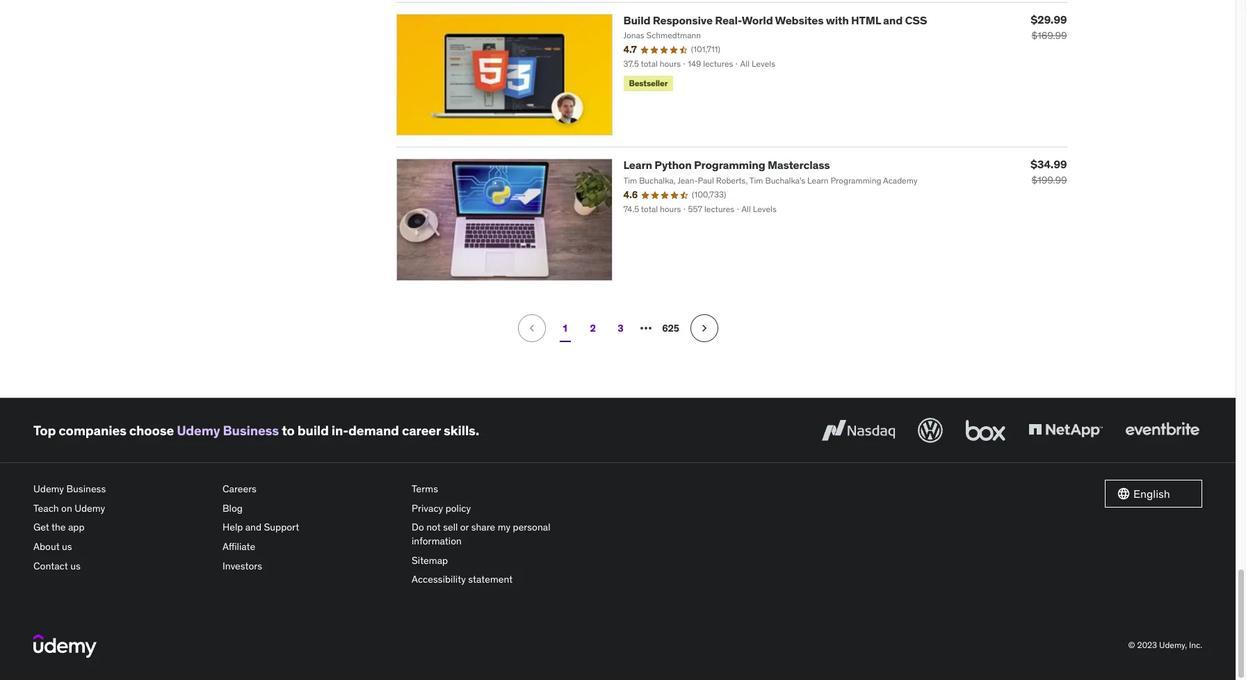 Task type: vqa. For each thing, say whether or not it's contained in the screenshot.
(499)
no



Task type: describe. For each thing, give the bounding box(es) containing it.
responsive
[[653, 13, 713, 27]]

1 vertical spatial us
[[70, 560, 81, 572]]

terms link
[[412, 480, 590, 499]]

$29.99
[[1031, 12, 1068, 26]]

$34.99 $199.99
[[1031, 157, 1068, 187]]

1 vertical spatial udemy business link
[[33, 480, 211, 499]]

©
[[1129, 640, 1136, 651]]

and inside careers blog help and support affiliate investors
[[245, 521, 262, 534]]

box image
[[963, 415, 1009, 446]]

learn python programming masterclass link
[[624, 158, 830, 172]]

contact us link
[[33, 557, 211, 576]]

$29.99 $169.99
[[1031, 12, 1068, 41]]

1 link
[[551, 315, 579, 342]]

netapp image
[[1026, 415, 1106, 446]]

eventbrite image
[[1123, 415, 1203, 446]]

websites
[[775, 13, 824, 27]]

build responsive real-world websites with html and css link
[[624, 13, 928, 27]]

0 vertical spatial us
[[62, 541, 72, 553]]

© 2023 udemy, inc.
[[1129, 640, 1203, 651]]

0 vertical spatial and
[[884, 13, 903, 27]]

top
[[33, 422, 56, 439]]

programming
[[694, 158, 766, 172]]

affiliate
[[223, 541, 255, 553]]

1 horizontal spatial udemy
[[75, 502, 105, 515]]

$34.99
[[1031, 157, 1068, 171]]

python
[[655, 158, 692, 172]]

career
[[402, 422, 441, 439]]

2
[[590, 322, 596, 334]]

business inside udemy business teach on udemy get the app about us contact us
[[66, 483, 106, 495]]

blog link
[[223, 499, 401, 519]]

sitemap link
[[412, 551, 590, 571]]

sell
[[443, 521, 458, 534]]

masterclass
[[768, 158, 830, 172]]

the
[[51, 521, 66, 534]]

2 link
[[579, 315, 607, 342]]

world
[[742, 13, 773, 27]]

skills.
[[444, 422, 479, 439]]

learn
[[624, 158, 653, 172]]

english button
[[1106, 480, 1203, 508]]

inc.
[[1190, 640, 1203, 651]]

careers link
[[223, 480, 401, 499]]

policy
[[446, 502, 471, 515]]

not
[[427, 521, 441, 534]]

statement
[[468, 573, 513, 586]]

with
[[826, 13, 849, 27]]

personal
[[513, 521, 551, 534]]

$169.99
[[1032, 29, 1068, 41]]

app
[[68, 521, 85, 534]]

html
[[852, 13, 881, 27]]

next page image
[[697, 322, 711, 335]]

udemy business teach on udemy get the app about us contact us
[[33, 483, 106, 572]]

companies
[[59, 422, 126, 439]]

build responsive real-world websites with html and css
[[624, 13, 928, 27]]

$199.99
[[1032, 174, 1068, 187]]

ellipsis image
[[638, 320, 654, 337]]

careers
[[223, 483, 257, 495]]

affiliate link
[[223, 538, 401, 557]]

previous page image
[[525, 322, 539, 335]]

information
[[412, 535, 462, 547]]



Task type: locate. For each thing, give the bounding box(es) containing it.
udemy right on
[[75, 502, 105, 515]]

0 horizontal spatial and
[[245, 521, 262, 534]]

to
[[282, 422, 295, 439]]

udemy up teach on the left
[[33, 483, 64, 495]]

1 horizontal spatial and
[[884, 13, 903, 27]]

business left to
[[223, 422, 279, 439]]

0 horizontal spatial udemy
[[33, 483, 64, 495]]

and left css
[[884, 13, 903, 27]]

2023
[[1138, 640, 1158, 651]]

do not sell or share my personal information button
[[412, 519, 590, 551]]

business up on
[[66, 483, 106, 495]]

us
[[62, 541, 72, 553], [70, 560, 81, 572]]

real-
[[715, 13, 742, 27]]

careers blog help and support affiliate investors
[[223, 483, 299, 572]]

privacy policy link
[[412, 499, 590, 519]]

help
[[223, 521, 243, 534]]

do
[[412, 521, 424, 534]]

business
[[223, 422, 279, 439], [66, 483, 106, 495]]

0 vertical spatial udemy
[[177, 422, 220, 439]]

0 vertical spatial business
[[223, 422, 279, 439]]

teach
[[33, 502, 59, 515]]

build
[[624, 13, 651, 27]]

small image
[[1117, 487, 1131, 501]]

nasdaq image
[[819, 415, 899, 446]]

privacy
[[412, 502, 443, 515]]

share
[[471, 521, 496, 534]]

us right contact
[[70, 560, 81, 572]]

english
[[1134, 487, 1171, 501]]

udemy business link up careers
[[177, 422, 279, 439]]

teach on udemy link
[[33, 499, 211, 519]]

choose
[[129, 422, 174, 439]]

terms privacy policy do not sell or share my personal information sitemap accessibility statement
[[412, 483, 551, 586]]

accessibility statement link
[[412, 571, 590, 590]]

css
[[905, 13, 928, 27]]

0 vertical spatial udemy business link
[[177, 422, 279, 439]]

on
[[61, 502, 72, 515]]

udemy
[[177, 422, 220, 439], [33, 483, 64, 495], [75, 502, 105, 515]]

udemy,
[[1160, 640, 1188, 651]]

volkswagen image
[[916, 415, 946, 446]]

blog
[[223, 502, 243, 515]]

in-
[[332, 422, 349, 439]]

udemy business link up "get the app" link
[[33, 480, 211, 499]]

contact
[[33, 560, 68, 572]]

help and support link
[[223, 519, 401, 538]]

build
[[298, 422, 329, 439]]

625
[[662, 322, 680, 334]]

top companies choose udemy business to build in-demand career skills.
[[33, 422, 479, 439]]

get
[[33, 521, 49, 534]]

accessibility
[[412, 573, 466, 586]]

1 vertical spatial udemy
[[33, 483, 64, 495]]

us right about
[[62, 541, 72, 553]]

udemy image
[[33, 634, 97, 658]]

1
[[563, 322, 567, 334]]

0 horizontal spatial business
[[66, 483, 106, 495]]

3
[[618, 322, 624, 334]]

get the app link
[[33, 519, 211, 538]]

sitemap
[[412, 554, 448, 567]]

demand
[[349, 422, 399, 439]]

my
[[498, 521, 511, 534]]

support
[[264, 521, 299, 534]]

1 vertical spatial business
[[66, 483, 106, 495]]

1 horizontal spatial business
[[223, 422, 279, 439]]

and
[[884, 13, 903, 27], [245, 521, 262, 534]]

and right help
[[245, 521, 262, 534]]

about us link
[[33, 538, 211, 557]]

about
[[33, 541, 60, 553]]

3 link
[[607, 315, 635, 342]]

investors
[[223, 560, 262, 572]]

2 horizontal spatial udemy
[[177, 422, 220, 439]]

terms
[[412, 483, 438, 495]]

investors link
[[223, 557, 401, 576]]

or
[[460, 521, 469, 534]]

2 vertical spatial udemy
[[75, 502, 105, 515]]

udemy right choose
[[177, 422, 220, 439]]

learn python programming masterclass
[[624, 158, 830, 172]]

1 vertical spatial and
[[245, 521, 262, 534]]

udemy business link
[[177, 422, 279, 439], [33, 480, 211, 499]]



